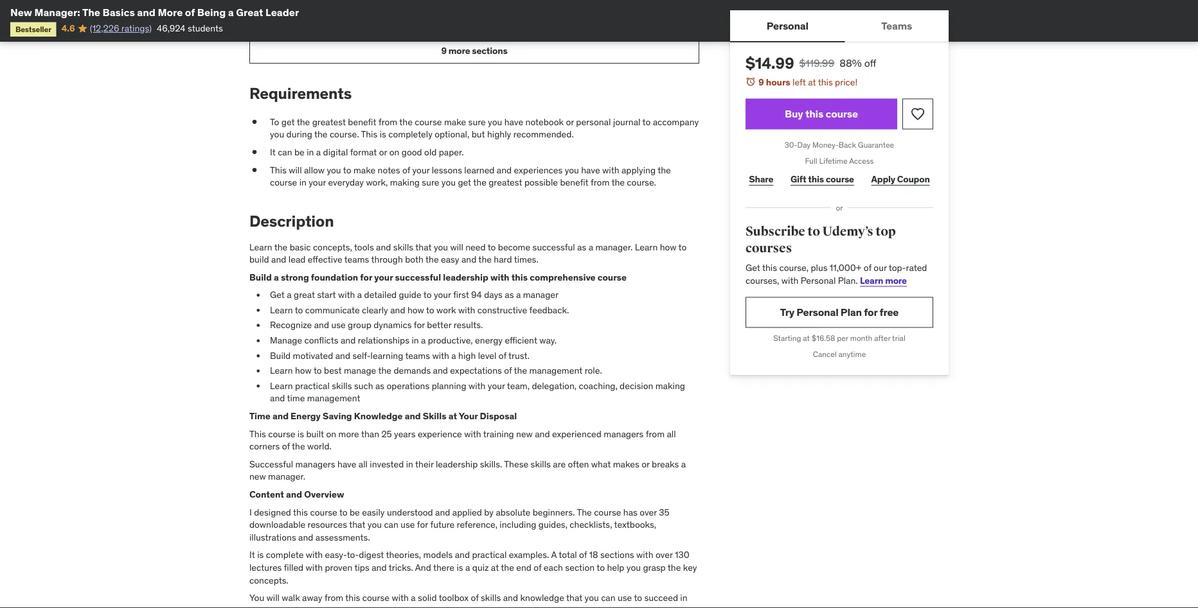 Task type: locate. For each thing, give the bounding box(es) containing it.
from up breaks
[[646, 429, 665, 440]]

from right away
[[325, 593, 343, 605]]

1 vertical spatial on
[[326, 429, 336, 440]]

get up courses,
[[746, 262, 760, 274]]

course down tips
[[362, 593, 390, 605]]

are
[[553, 459, 566, 471]]

1 vertical spatial successful
[[395, 272, 441, 283]]

from inside to get the greatest benefit from the course make sure you have notebook or personal journal to accompany you during the course. this is completely optional, but highly recommended.
[[379, 116, 397, 128]]

benefit inside this will allow you to make notes of your lessons learned and experiences you have with applying the course in your everyday work, making sure you get the greatest possible benefit from the course.
[[560, 177, 589, 189]]

0 vertical spatial get
[[746, 262, 760, 274]]

better
[[427, 320, 451, 332]]

each
[[544, 563, 563, 574]]

complete
[[266, 550, 304, 562]]

at right quiz
[[491, 563, 499, 574]]

off
[[864, 56, 876, 69]]

top
[[876, 224, 896, 240]]

skills
[[423, 411, 447, 423]]

0 vertical spatial sections
[[472, 45, 508, 57]]

and up through at the top of page
[[376, 242, 391, 253]]

with left easy-
[[306, 550, 323, 562]]

great
[[294, 290, 315, 301]]

leadership
[[443, 272, 488, 283], [436, 459, 478, 471]]

role.
[[585, 365, 602, 377], [343, 606, 360, 609]]

practical up time
[[295, 381, 330, 392]]

1 vertical spatial make
[[353, 164, 376, 176]]

1 horizontal spatial practical
[[472, 550, 507, 562]]

xsmall image
[[249, 116, 260, 129]]

manager:
[[34, 5, 80, 19]]

0 vertical spatial benefit
[[348, 116, 376, 128]]

of inside this will allow you to make notes of your lessons learned and experiences you have with applying the course in your everyday work, making sure you get the greatest possible benefit from the course.
[[402, 164, 410, 176]]

1 vertical spatial it
[[249, 550, 255, 562]]

course. down the applying
[[627, 177, 656, 189]]

is left built
[[298, 429, 304, 440]]

sure inside to get the greatest benefit from the course make sure you have notebook or personal journal to accompany you during the course. this is completely optional, but highly recommended.
[[468, 116, 486, 128]]

your down you
[[249, 606, 267, 609]]

role. down tips
[[343, 606, 360, 609]]

accompany
[[653, 116, 699, 128]]

make inside to get the greatest benefit from the course make sure you have notebook or personal journal to accompany you during the course. this is completely optional, but highly recommended.
[[444, 116, 466, 128]]

1 vertical spatial managers
[[295, 459, 335, 471]]

motivated
[[293, 350, 333, 362]]

1 vertical spatial teams
[[405, 350, 430, 362]]

you
[[249, 593, 264, 605]]

0 horizontal spatial more
[[338, 429, 359, 440]]

become
[[498, 242, 530, 253]]

this inside button
[[805, 107, 824, 121]]

key
[[683, 563, 697, 574]]

have
[[504, 116, 523, 128], [581, 164, 600, 176], [337, 459, 356, 471]]

greatest up digital
[[312, 116, 346, 128]]

will inside this will allow you to make notes of your lessons learned and experiences you have with applying the course in your everyday work, making sure you get the greatest possible benefit from the course.
[[289, 164, 302, 176]]

course up description in the left top of the page
[[270, 177, 297, 189]]

0 horizontal spatial make
[[353, 164, 376, 176]]

including
[[500, 520, 536, 531]]

1 horizontal spatial more
[[449, 45, 470, 57]]

plan
[[841, 306, 862, 319]]

and right learned
[[497, 164, 512, 176]]

sections inside the 9 more sections button
[[472, 45, 508, 57]]

0 vertical spatial making
[[390, 177, 420, 189]]

with inside get this course, plus 11,000+ of our top-rated courses, with personal plan.
[[782, 275, 799, 286]]

of left our
[[864, 262, 872, 274]]

1 horizontal spatial the
[[577, 507, 592, 519]]

1 horizontal spatial successful
[[533, 242, 575, 253]]

total
[[559, 550, 577, 562]]

from up completely
[[379, 116, 397, 128]]

get down learned
[[458, 177, 471, 189]]

get inside learn the basic concepts, tools and skills that you will need to become successful as a manager. learn how to build and lead effective teams through both the easy and the hard times. build a strong foundation for your successful leadership with this comprehensive course get a great start with a detailed guide to your first 94 days as a manager learn to communicate clearly and how to work with constructive feedback. recognize and use group dynamics for better results. manage conflicts and relationships in a productive, energy efficient way. build motivated and self-learning teams with a high level of trust. learn how to best manage the demands and expectations of the management role. learn practical skills such as operations planning with your team, delegation, coaching, decision making and time management time and energy saving knowledge and skills at your disposal this course is built on more than 25 years experience with training new and experienced managers from all corners of the world. successful managers have all invested in their leadership skills. these skills are often what makes or breaks a new manager. content and overview i designed this course to be easily understood and applied by absolute beginners. the course has over 35 downloadable resources that you can use for future reference, including guides, checklists, textbooks, illustrations and assessments. it is complete with easy-to-digest theories, models and practical examples. a total of 18 sections with over 130 lectures filled with proven tips and tricks. and there is a quiz at the end of each section to help you grasp the key concepts. you will walk away from this course with a solid toolbox of skills and knowledge that you can use to succeed in your new management role.
[[270, 290, 285, 301]]

0 vertical spatial it
[[270, 147, 276, 158]]

with down the course,
[[782, 275, 799, 286]]

1 horizontal spatial 9
[[759, 76, 764, 88]]

course inside buy this course button
[[826, 107, 858, 121]]

and
[[137, 5, 156, 19], [497, 164, 512, 176], [376, 242, 391, 253], [271, 254, 286, 266], [461, 254, 476, 266], [390, 305, 405, 316], [314, 320, 329, 332], [341, 335, 356, 347], [335, 350, 350, 362], [433, 365, 448, 377], [270, 393, 285, 405], [273, 411, 289, 423], [405, 411, 421, 423], [535, 429, 550, 440], [286, 489, 302, 501], [435, 507, 450, 519], [298, 532, 313, 544], [455, 550, 470, 562], [372, 563, 387, 574], [503, 593, 518, 605]]

journal
[[613, 116, 641, 128]]

teams
[[881, 19, 912, 32]]

it
[[270, 147, 276, 158], [249, 550, 255, 562]]

notebook
[[526, 116, 564, 128]]

1 horizontal spatial be
[[350, 507, 360, 519]]

courses,
[[746, 275, 779, 286]]

1 vertical spatial have
[[581, 164, 600, 176]]

0 vertical spatial new
[[516, 429, 533, 440]]

good
[[402, 147, 422, 158]]

with down your
[[464, 429, 481, 440]]

get inside to get the greatest benefit from the course make sure you have notebook or personal journal to accompany you during the course. this is completely optional, but highly recommended.
[[281, 116, 295, 128]]

format
[[350, 147, 377, 158]]

successful
[[533, 242, 575, 253], [395, 272, 441, 283]]

more for 9
[[449, 45, 470, 57]]

1 vertical spatial build
[[270, 350, 291, 362]]

9 inside button
[[441, 45, 447, 57]]

be down during
[[294, 147, 305, 158]]

get down strong
[[270, 290, 285, 301]]

new down successful
[[249, 472, 266, 483]]

0 vertical spatial successful
[[533, 242, 575, 253]]

0 vertical spatial more
[[449, 45, 470, 57]]

1 horizontal spatial will
[[289, 164, 302, 176]]

managers
[[604, 429, 644, 440], [295, 459, 335, 471]]

on
[[389, 147, 399, 158], [326, 429, 336, 440]]

1 horizontal spatial use
[[401, 520, 415, 531]]

9 for 9 hours left at this price!
[[759, 76, 764, 88]]

1 horizontal spatial teams
[[405, 350, 430, 362]]

0 vertical spatial have
[[504, 116, 523, 128]]

make up work,
[[353, 164, 376, 176]]

making right decision
[[655, 381, 685, 392]]

personal
[[767, 19, 809, 32], [801, 275, 836, 286], [797, 306, 839, 319]]

9 more sections button
[[249, 38, 699, 64]]

be inside learn the basic concepts, tools and skills that you will need to become successful as a manager. learn how to build and lead effective teams through both the easy and the hard times. build a strong foundation for your successful leadership with this comprehensive course get a great start with a detailed guide to your first 94 days as a manager learn to communicate clearly and how to work with constructive feedback. recognize and use group dynamics for better results. manage conflicts and relationships in a productive, energy efficient way. build motivated and self-learning teams with a high level of trust. learn how to best manage the demands and expectations of the management role. learn practical skills such as operations planning with your team, delegation, coaching, decision making and time management time and energy saving knowledge and skills at your disposal this course is built on more than 25 years experience with training new and experienced managers from all corners of the world. successful managers have all invested in their leadership skills. these skills are often what makes or breaks a new manager. content and overview i designed this course to be easily understood and applied by absolute beginners. the course has over 35 downloadable resources that you can use for future reference, including guides, checklists, textbooks, illustrations and assessments. it is complete with easy-to-digest theories, models and practical examples. a total of 18 sections with over 130 lectures filled with proven tips and tricks. and there is a quiz at the end of each section to help you grasp the key concepts. you will walk away from this course with a solid toolbox of skills and knowledge that you can use to succeed in your new management role.
[[350, 507, 360, 519]]

successful up times.
[[533, 242, 575, 253]]

feedback.
[[529, 305, 569, 316]]

need
[[465, 242, 486, 253]]

it inside learn the basic concepts, tools and skills that you will need to become successful as a manager. learn how to build and lead effective teams through both the easy and the hard times. build a strong foundation for your successful leadership with this comprehensive course get a great start with a detailed guide to your first 94 days as a manager learn to communicate clearly and how to work with constructive feedback. recognize and use group dynamics for better results. manage conflicts and relationships in a productive, energy efficient way. build motivated and self-learning teams with a high level of trust. learn how to best manage the demands and expectations of the management role. learn practical skills such as operations planning with your team, delegation, coaching, decision making and time management time and energy saving knowledge and skills at your disposal this course is built on more than 25 years experience with training new and experienced managers from all corners of the world. successful managers have all invested in their leadership skills. these skills are often what makes or breaks a new manager. content and overview i designed this course to be easily understood and applied by absolute beginners. the course has over 35 downloadable resources that you can use for future reference, including guides, checklists, textbooks, illustrations and assessments. it is complete with easy-to-digest theories, models and practical examples. a total of 18 sections with over 130 lectures filled with proven tips and tricks. and there is a quiz at the end of each section to help you grasp the key concepts. you will walk away from this course with a solid toolbox of skills and knowledge that you can use to succeed in your new management role.
[[249, 550, 255, 562]]

that down section
[[566, 593, 583, 605]]

and left experienced
[[535, 429, 550, 440]]

0 vertical spatial personal
[[767, 19, 809, 32]]

that
[[415, 242, 432, 253], [349, 520, 365, 531], [566, 593, 583, 605]]

0 horizontal spatial get
[[270, 290, 285, 301]]

wishlist image
[[910, 106, 926, 122]]

or right makes
[[642, 459, 650, 471]]

will right you
[[266, 593, 280, 605]]

0 horizontal spatial have
[[337, 459, 356, 471]]

toolbox
[[439, 593, 469, 605]]

1 vertical spatial as
[[505, 290, 514, 301]]

and left lead
[[271, 254, 286, 266]]

at left the $16.58
[[803, 334, 810, 344]]

this down times.
[[511, 272, 528, 283]]

0 horizontal spatial teams
[[344, 254, 369, 266]]

plan.
[[838, 275, 858, 286]]

2 horizontal spatial how
[[660, 242, 677, 253]]

1 vertical spatial all
[[359, 459, 368, 471]]

2 vertical spatial can
[[601, 593, 616, 605]]

have inside to get the greatest benefit from the course make sure you have notebook or personal journal to accompany you during the course. this is completely optional, but highly recommended.
[[504, 116, 523, 128]]

1 horizontal spatial sure
[[468, 116, 486, 128]]

1 vertical spatial sections
[[600, 550, 634, 562]]

saving
[[323, 411, 352, 423]]

1 vertical spatial practical
[[472, 550, 507, 562]]

in inside this will allow you to make notes of your lessons learned and experiences you have with applying the course in your everyday work, making sure you get the greatest possible benefit from the course.
[[299, 177, 307, 189]]

at inside starting at $16.58 per month after trial cancel anytime
[[803, 334, 810, 344]]

lessons
[[432, 164, 462, 176]]

1 vertical spatial this
[[270, 164, 287, 176]]

2 horizontal spatial as
[[577, 242, 586, 253]]

as right such
[[375, 381, 384, 392]]

years
[[394, 429, 416, 440]]

resources
[[308, 520, 347, 531]]

all
[[667, 429, 676, 440], [359, 459, 368, 471]]

the left basic at the left top of the page
[[274, 242, 287, 253]]

successful down both
[[395, 272, 441, 283]]

your up detailed at the left of page
[[374, 272, 393, 283]]

examples.
[[509, 550, 549, 562]]

use down understood at the bottom left of the page
[[401, 520, 415, 531]]

2 vertical spatial personal
[[797, 306, 839, 319]]

over
[[640, 507, 657, 519], [656, 550, 673, 562]]

on right built
[[326, 429, 336, 440]]

0 horizontal spatial manager.
[[268, 472, 305, 483]]

get
[[281, 116, 295, 128], [458, 177, 471, 189]]

invested
[[370, 459, 404, 471]]

on left good
[[389, 147, 399, 158]]

0 vertical spatial sure
[[468, 116, 486, 128]]

personal button
[[730, 10, 845, 41]]

apply coupon button
[[868, 167, 933, 192]]

2 horizontal spatial use
[[618, 593, 632, 605]]

in up "allow"
[[307, 147, 314, 158]]

buy this course
[[785, 107, 858, 121]]

small image
[[265, 4, 278, 17]]

0 vertical spatial build
[[249, 272, 272, 283]]

learned
[[464, 164, 495, 176]]

of right notes
[[402, 164, 410, 176]]

1 vertical spatial be
[[350, 507, 360, 519]]

xsmall image for this
[[249, 164, 260, 177]]

use down 'help'
[[618, 593, 632, 605]]

0 horizontal spatial this
[[249, 429, 266, 440]]

0 vertical spatial get
[[281, 116, 295, 128]]

this will allow you to make notes of your lessons learned and experiences you have with applying the course in your everyday work, making sure you get the greatest possible benefit from the course.
[[270, 164, 671, 189]]

0 vertical spatial as
[[577, 242, 586, 253]]

downloadable
[[249, 520, 305, 531]]

1 horizontal spatial new
[[269, 606, 285, 609]]

2 vertical spatial as
[[375, 381, 384, 392]]

9 more sections
[[441, 45, 508, 57]]

will left "allow"
[[289, 164, 302, 176]]

course. inside this will allow you to make notes of your lessons learned and experiences you have with applying the course in your everyday work, making sure you get the greatest possible benefit from the course.
[[627, 177, 656, 189]]

have inside learn the basic concepts, tools and skills that you will need to become successful as a manager. learn how to build and lead effective teams through both the easy and the hard times. build a strong foundation for your successful leadership with this comprehensive course get a great start with a detailed guide to your first 94 days as a manager learn to communicate clearly and how to work with constructive feedback. recognize and use group dynamics for better results. manage conflicts and relationships in a productive, energy efficient way. build motivated and self-learning teams with a high level of trust. learn how to best manage the demands and expectations of the management role. learn practical skills such as operations planning with your team, delegation, coaching, decision making and time management time and energy saving knowledge and skills at your disposal this course is built on more than 25 years experience with training new and experienced managers from all corners of the world. successful managers have all invested in their leadership skills. these skills are often what makes or breaks a new manager. content and overview i designed this course to be easily understood and applied by absolute beginners. the course has over 35 downloadable resources that you can use for future reference, including guides, checklists, textbooks, illustrations and assessments. it is complete with easy-to-digest theories, models and practical examples. a total of 18 sections with over 130 lectures filled with proven tips and tricks. and there is a quiz at the end of each section to help you grasp the key concepts. you will walk away from this course with a solid toolbox of skills and knowledge that you can use to succeed in your new management role.
[[337, 459, 356, 471]]

over left 35
[[640, 507, 657, 519]]

more
[[158, 5, 183, 19]]

0 horizontal spatial it
[[249, 550, 255, 562]]

0 horizontal spatial benefit
[[348, 116, 376, 128]]

your down good
[[412, 164, 430, 176]]

0 vertical spatial role.
[[585, 365, 602, 377]]

with right filled in the bottom left of the page
[[306, 563, 323, 574]]

have inside this will allow you to make notes of your lessons learned and experiences you have with applying the course in your everyday work, making sure you get the greatest possible benefit from the course.
[[581, 164, 600, 176]]

greatest down learned
[[489, 177, 522, 189]]

over up grasp
[[656, 550, 673, 562]]

of inside get this course, plus 11,000+ of our top-rated courses, with personal plan.
[[864, 262, 872, 274]]

0 horizontal spatial sections
[[472, 45, 508, 57]]

0 vertical spatial will
[[289, 164, 302, 176]]

is right there in the bottom of the page
[[457, 563, 463, 574]]

this up it can be in a digital format or on good old paper.
[[361, 129, 378, 141]]

have up overview
[[337, 459, 356, 471]]

personal up $14.99
[[767, 19, 809, 32]]

xsmall image for it
[[249, 146, 260, 159]]

energy
[[291, 411, 321, 423]]

1 horizontal spatial course.
[[627, 177, 656, 189]]

you
[[488, 116, 502, 128], [270, 129, 284, 141], [327, 164, 341, 176], [565, 164, 579, 176], [441, 177, 456, 189], [434, 242, 448, 253], [368, 520, 382, 531], [627, 563, 641, 574], [585, 593, 599, 605]]

you right 'experiences'
[[565, 164, 579, 176]]

but
[[472, 129, 485, 141]]

1 horizontal spatial get
[[746, 262, 760, 274]]

away
[[302, 593, 322, 605]]

0 vertical spatial 9
[[441, 45, 447, 57]]

the inside learn the basic concepts, tools and skills that you will need to become successful as a manager. learn how to build and lead effective teams through both the easy and the hard times. build a strong foundation for your successful leadership with this comprehensive course get a great start with a detailed guide to your first 94 days as a manager learn to communicate clearly and how to work with constructive feedback. recognize and use group dynamics for better results. manage conflicts and relationships in a productive, energy efficient way. build motivated and self-learning teams with a high level of trust. learn how to best manage the demands and expectations of the management role. learn practical skills such as operations planning with your team, delegation, coaching, decision making and time management time and energy saving knowledge and skills at your disposal this course is built on more than 25 years experience with training new and experienced managers from all corners of the world. successful managers have all invested in their leadership skills. these skills are often what makes or breaks a new manager. content and overview i designed this course to be easily understood and applied by absolute beginners. the course has over 35 downloadable resources that you can use for future reference, including guides, checklists, textbooks, illustrations and assessments. it is complete with easy-to-digest theories, models and practical examples. a total of 18 sections with over 130 lectures filled with proven tips and tricks. and there is a quiz at the end of each section to help you grasp the key concepts. you will walk away from this course with a solid toolbox of skills and knowledge that you can use to succeed in your new management role.
[[577, 507, 592, 519]]

digest
[[359, 550, 384, 562]]

has
[[623, 507, 638, 519]]

greatest inside this will allow you to make notes of your lessons learned and experiences you have with applying the course in your everyday work, making sure you get the greatest possible benefit from the course.
[[489, 177, 522, 189]]

this left "allow"
[[270, 164, 287, 176]]

the up checklists,
[[577, 507, 592, 519]]

1 vertical spatial how
[[407, 305, 424, 316]]

this inside to get the greatest benefit from the course make sure you have notebook or personal journal to accompany you during the course. this is completely optional, but highly recommended.
[[361, 129, 378, 141]]

left
[[793, 76, 806, 88]]

9 hours left at this price!
[[759, 76, 858, 88]]

as right days
[[505, 290, 514, 301]]

sure down lessons
[[422, 177, 439, 189]]

0 horizontal spatial course.
[[330, 129, 359, 141]]

xsmall image
[[249, 146, 260, 159], [249, 164, 260, 177]]

course down lifetime
[[826, 173, 854, 185]]

possible
[[524, 177, 558, 189]]

understood
[[387, 507, 433, 519]]

manage
[[270, 335, 302, 347]]

46,924 students
[[157, 22, 223, 34]]

leadership up first
[[443, 272, 488, 283]]

time
[[287, 393, 305, 405]]

new down walk
[[269, 606, 285, 609]]

0 vertical spatial make
[[444, 116, 466, 128]]

2 vertical spatial have
[[337, 459, 356, 471]]

of right level
[[499, 350, 506, 362]]

with inside this will allow you to make notes of your lessons learned and experiences you have with applying the course in your everyday work, making sure you get the greatest possible benefit from the course.
[[602, 164, 619, 176]]

management down away
[[288, 606, 341, 609]]

course
[[826, 107, 858, 121], [415, 116, 442, 128], [826, 173, 854, 185], [270, 177, 297, 189], [598, 272, 627, 283], [268, 429, 295, 440], [310, 507, 337, 519], [594, 507, 621, 519], [362, 593, 390, 605]]

1 vertical spatial personal
[[801, 275, 836, 286]]

concepts.
[[249, 575, 289, 587]]

can down easily
[[384, 520, 398, 531]]

tab list
[[730, 10, 949, 42]]

back
[[839, 140, 856, 150]]

benefit inside to get the greatest benefit from the course make sure you have notebook or personal journal to accompany you during the course. this is completely optional, but highly recommended.
[[348, 116, 376, 128]]

course inside gift this course link
[[826, 173, 854, 185]]

have up highly
[[504, 116, 523, 128]]

build
[[249, 254, 269, 266]]

quiz
[[472, 563, 489, 574]]

make up optional, at the left of the page
[[444, 116, 466, 128]]

personal down plus
[[801, 275, 836, 286]]

more inside button
[[449, 45, 470, 57]]

and up future
[[435, 507, 450, 519]]

0 vertical spatial can
[[278, 147, 292, 158]]

2 horizontal spatial this
[[361, 129, 378, 141]]

to inside to get the greatest benefit from the course make sure you have notebook or personal journal to accompany you during the course. this is completely optional, but highly recommended.
[[643, 116, 651, 128]]

learn
[[249, 242, 272, 253], [635, 242, 658, 253], [860, 275, 883, 286], [270, 305, 293, 316], [270, 365, 293, 377], [270, 381, 293, 392]]

at
[[808, 76, 816, 88], [803, 334, 810, 344], [449, 411, 457, 423], [491, 563, 499, 574]]

tools
[[354, 242, 374, 253]]

buy
[[785, 107, 803, 121]]

and down resources on the left bottom
[[298, 532, 313, 544]]

1 horizontal spatial get
[[458, 177, 471, 189]]

1 vertical spatial making
[[655, 381, 685, 392]]

this inside learn the basic concepts, tools and skills that you will need to become successful as a manager. learn how to build and lead effective teams through both the easy and the hard times. build a strong foundation for your successful leadership with this comprehensive course get a great start with a detailed guide to your first 94 days as a manager learn to communicate clearly and how to work with constructive feedback. recognize and use group dynamics for better results. manage conflicts and relationships in a productive, energy efficient way. build motivated and self-learning teams with a high level of trust. learn how to best manage the demands and expectations of the management role. learn practical skills such as operations planning with your team, delegation, coaching, decision making and time management time and energy saving knowledge and skills at your disposal this course is built on more than 25 years experience with training new and experienced managers from all corners of the world. successful managers have all invested in their leadership skills. these skills are often what makes or breaks a new manager. content and overview i designed this course to be easily understood and applied by absolute beginners. the course has over 35 downloadable resources that you can use for future reference, including guides, checklists, textbooks, illustrations and assessments. it is complete with easy-to-digest theories, models and practical examples. a total of 18 sections with over 130 lectures filled with proven tips and tricks. and there is a quiz at the end of each section to help you grasp the key concepts. you will walk away from this course with a solid toolbox of skills and knowledge that you can use to succeed in your new management role.
[[249, 429, 266, 440]]

your left the team,
[[488, 381, 505, 392]]

1 horizontal spatial managers
[[604, 429, 644, 440]]

experience
[[418, 429, 462, 440]]

this right gift
[[808, 173, 824, 185]]

personal inside personal button
[[767, 19, 809, 32]]

it down to
[[270, 147, 276, 158]]

0 vertical spatial greatest
[[312, 116, 346, 128]]

1 vertical spatial benefit
[[560, 177, 589, 189]]

1 vertical spatial can
[[384, 520, 398, 531]]

1 horizontal spatial as
[[505, 290, 514, 301]]

0 horizontal spatial the
[[82, 5, 100, 19]]

that up assessments.
[[349, 520, 365, 531]]

1 horizontal spatial benefit
[[560, 177, 589, 189]]

1 horizontal spatial this
[[270, 164, 287, 176]]

1 xsmall image from the top
[[249, 146, 260, 159]]

2 xsmall image from the top
[[249, 164, 260, 177]]

the up completely
[[399, 116, 413, 128]]

is inside to get the greatest benefit from the course make sure you have notebook or personal journal to accompany you during the course. this is completely optional, but highly recommended.
[[380, 129, 386, 141]]

manager
[[523, 290, 559, 301]]

1 horizontal spatial can
[[384, 520, 398, 531]]

2 horizontal spatial new
[[516, 429, 533, 440]]

access
[[849, 156, 874, 166]]

0 horizontal spatial as
[[375, 381, 384, 392]]

from right possible
[[591, 177, 610, 189]]

of
[[185, 5, 195, 19], [402, 164, 410, 176], [864, 262, 872, 274], [499, 350, 506, 362], [504, 365, 512, 377], [282, 441, 290, 453], [579, 550, 587, 562], [534, 563, 542, 574], [471, 593, 479, 605]]

0 vertical spatial the
[[82, 5, 100, 19]]

your up work
[[434, 290, 451, 301]]



Task type: describe. For each thing, give the bounding box(es) containing it.
the left world.
[[292, 441, 305, 453]]

1 vertical spatial that
[[349, 520, 365, 531]]

times.
[[514, 254, 539, 266]]

with down expectations
[[469, 381, 486, 392]]

the down 'need'
[[478, 254, 492, 266]]

personal inside try personal plan for free link
[[797, 306, 839, 319]]

sections inside learn the basic concepts, tools and skills that you will need to become successful as a manager. learn how to build and lead effective teams through both the easy and the hard times. build a strong foundation for your successful leadership with this comprehensive course get a great start with a detailed guide to your first 94 days as a manager learn to communicate clearly and how to work with constructive feedback. recognize and use group dynamics for better results. manage conflicts and relationships in a productive, energy efficient way. build motivated and self-learning teams with a high level of trust. learn how to best manage the demands and expectations of the management role. learn practical skills such as operations planning with your team, delegation, coaching, decision making and time management time and energy saving knowledge and skills at your disposal this course is built on more than 25 years experience with training new and experienced managers from all corners of the world. successful managers have all invested in their leadership skills. these skills are often what makes or breaks a new manager. content and overview i designed this course to be easily understood and applied by absolute beginners. the course has over 35 downloadable resources that you can use for future reference, including guides, checklists, textbooks, illustrations and assessments. it is complete with easy-to-digest theories, models and practical examples. a total of 18 sections with over 130 lectures filled with proven tips and tricks. and there is a quiz at the end of each section to help you grasp the key concepts. you will walk away from this course with a solid toolbox of skills and knowledge that you can use to succeed in your new management role.
[[600, 550, 634, 562]]

way.
[[540, 335, 557, 347]]

4.6
[[62, 22, 75, 34]]

with up results.
[[458, 305, 475, 316]]

of up 46,924 students
[[185, 5, 195, 19]]

theories,
[[386, 550, 421, 562]]

the right the applying
[[658, 164, 671, 176]]

the down learned
[[473, 177, 486, 189]]

lifetime
[[819, 156, 848, 166]]

to
[[270, 116, 279, 128]]

demands
[[394, 365, 431, 377]]

the right during
[[314, 129, 328, 141]]

knowledge
[[520, 593, 564, 605]]

content
[[249, 489, 284, 501]]

0 vertical spatial use
[[331, 320, 346, 332]]

this up downloadable
[[293, 507, 308, 519]]

strong
[[281, 272, 309, 283]]

the left end
[[501, 563, 514, 574]]

section
[[565, 563, 595, 574]]

or up udemy's
[[836, 203, 843, 213]]

2 vertical spatial new
[[269, 606, 285, 609]]

learn more link
[[860, 275, 907, 286]]

0 vertical spatial that
[[415, 242, 432, 253]]

0 vertical spatial how
[[660, 242, 677, 253]]

35
[[659, 507, 670, 519]]

0 vertical spatial practical
[[295, 381, 330, 392]]

and up ratings)
[[137, 5, 156, 19]]

team,
[[507, 381, 530, 392]]

experiences
[[514, 164, 563, 176]]

or inside learn the basic concepts, tools and skills that you will need to become successful as a manager. learn how to build and lead effective teams through both the easy and the hard times. build a strong foundation for your successful leadership with this comprehensive course get a great start with a detailed guide to your first 94 days as a manager learn to communicate clearly and how to work with constructive feedback. recognize and use group dynamics for better results. manage conflicts and relationships in a productive, energy efficient way. build motivated and self-learning teams with a high level of trust. learn how to best manage the demands and expectations of the management role. learn practical skills such as operations planning with your team, delegation, coaching, decision making and time management time and energy saving knowledge and skills at your disposal this course is built on more than 25 years experience with training new and experienced managers from all corners of the world. successful managers have all invested in their leadership skills. these skills are often what makes or breaks a new manager. content and overview i designed this course to be easily understood and applied by absolute beginners. the course has over 35 downloadable resources that you can use for future reference, including guides, checklists, textbooks, illustrations and assessments. it is complete with easy-to-digest theories, models and practical examples. a total of 18 sections with over 130 lectures filled with proven tips and tricks. and there is a quiz at the end of each section to help you grasp the key concepts. you will walk away from this course with a solid toolbox of skills and knowledge that you can use to succeed in your new management role.
[[642, 459, 650, 471]]

and inside this will allow you to make notes of your lessons learned and experiences you have with applying the course in your everyday work, making sure you get the greatest possible benefit from the course.
[[497, 164, 512, 176]]

on inside learn the basic concepts, tools and skills that you will need to become successful as a manager. learn how to build and lead effective teams through both the easy and the hard times. build a strong foundation for your successful leadership with this comprehensive course get a great start with a detailed guide to your first 94 days as a manager learn to communicate clearly and how to work with constructive feedback. recognize and use group dynamics for better results. manage conflicts and relationships in a productive, energy efficient way. build motivated and self-learning teams with a high level of trust. learn how to best manage the demands and expectations of the management role. learn practical skills such as operations planning with your team, delegation, coaching, decision making and time management time and energy saving knowledge and skills at your disposal this course is built on more than 25 years experience with training new and experienced managers from all corners of the world. successful managers have all invested in their leadership skills. these skills are often what makes or breaks a new manager. content and overview i designed this course to be easily understood and applied by absolute beginners. the course has over 35 downloadable resources that you can use for future reference, including guides, checklists, textbooks, illustrations and assessments. it is complete with easy-to-digest theories, models and practical examples. a total of 18 sections with over 130 lectures filled with proven tips and tricks. and there is a quiz at the end of each section to help you grasp the key concepts. you will walk away from this course with a solid toolbox of skills and knowledge that you can use to succeed in your new management role.
[[326, 429, 336, 440]]

for left free
[[864, 306, 878, 319]]

skills down quiz
[[481, 593, 501, 605]]

proven
[[325, 563, 352, 574]]

or up notes
[[379, 147, 387, 158]]

1 vertical spatial will
[[450, 242, 463, 253]]

course inside this will allow you to make notes of your lessons learned and experiences you have with applying the course in your everyday work, making sure you get the greatest possible benefit from the course.
[[270, 177, 297, 189]]

0 vertical spatial over
[[640, 507, 657, 519]]

(12,226
[[90, 22, 119, 34]]

highly
[[487, 129, 511, 141]]

of left 18
[[579, 550, 587, 562]]

try
[[780, 306, 794, 319]]

0 vertical spatial leadership
[[443, 272, 488, 283]]

checklists,
[[570, 520, 612, 531]]

their
[[415, 459, 434, 471]]

hours
[[766, 76, 790, 88]]

0 vertical spatial management
[[529, 365, 583, 377]]

making inside this will allow you to make notes of your lessons learned and experiences you have with applying the course in your everyday work, making sure you get the greatest possible benefit from the course.
[[390, 177, 420, 189]]

you up highly
[[488, 116, 502, 128]]

successful
[[249, 459, 293, 471]]

making inside learn the basic concepts, tools and skills that you will need to become successful as a manager. learn how to build and lead effective teams through both the easy and the hard times. build a strong foundation for your successful leadership with this comprehensive course get a great start with a detailed guide to your first 94 days as a manager learn to communicate clearly and how to work with constructive feedback. recognize and use group dynamics for better results. manage conflicts and relationships in a productive, energy efficient way. build motivated and self-learning teams with a high level of trust. learn how to best manage the demands and expectations of the management role. learn practical skills such as operations planning with your team, delegation, coaching, decision making and time management time and energy saving knowledge and skills at your disposal this course is built on more than 25 years experience with training new and experienced managers from all corners of the world. successful managers have all invested in their leadership skills. these skills are often what makes or breaks a new manager. content and overview i designed this course to be easily understood and applied by absolute beginners. the course has over 35 downloadable resources that you can use for future reference, including guides, checklists, textbooks, illustrations and assessments. it is complete with easy-to-digest theories, models and practical examples. a total of 18 sections with over 130 lectures filled with proven tips and tricks. and there is a quiz at the end of each section to help you grasp the key concepts. you will walk away from this course with a solid toolbox of skills and knowledge that you can use to succeed in your new management role.
[[655, 381, 685, 392]]

students
[[188, 22, 223, 34]]

communicate
[[305, 305, 360, 316]]

skills left are
[[531, 459, 551, 471]]

sure inside this will allow you to make notes of your lessons learned and experiences you have with applying the course in your everyday work, making sure you get the greatest possible benefit from the course.
[[422, 177, 439, 189]]

2 horizontal spatial that
[[566, 593, 583, 605]]

course up resources on the left bottom
[[310, 507, 337, 519]]

0 horizontal spatial can
[[278, 147, 292, 158]]

time
[[249, 411, 271, 423]]

0 vertical spatial managers
[[604, 429, 644, 440]]

comprehensive
[[530, 272, 596, 283]]

beginners.
[[533, 507, 575, 519]]

coupon
[[897, 173, 930, 185]]

11,000+
[[830, 262, 862, 274]]

greatest inside to get the greatest benefit from the course make sure you have notebook or personal journal to accompany you during the course. this is completely optional, but highly recommended.
[[312, 116, 346, 128]]

disposal
[[480, 411, 517, 423]]

of up the team,
[[504, 365, 512, 377]]

at right 'left'
[[808, 76, 816, 88]]

bestseller
[[15, 24, 51, 34]]

and up dynamics
[[390, 305, 405, 316]]

reference,
[[457, 520, 498, 531]]

skills down best
[[332, 381, 352, 392]]

with down hard
[[490, 272, 509, 283]]

you right 'help'
[[627, 563, 641, 574]]

foundation
[[311, 272, 358, 283]]

and
[[415, 563, 431, 574]]

1 vertical spatial management
[[307, 393, 360, 405]]

manage
[[344, 365, 376, 377]]

your
[[459, 411, 478, 423]]

is up "lectures"
[[257, 550, 264, 562]]

94
[[471, 290, 482, 301]]

0 vertical spatial all
[[667, 429, 676, 440]]

the right both
[[426, 254, 439, 266]]

1 vertical spatial leadership
[[436, 459, 478, 471]]

than
[[361, 429, 379, 440]]

and right the time
[[273, 411, 289, 423]]

2 vertical spatial use
[[618, 593, 632, 605]]

you up everyday
[[327, 164, 341, 176]]

1 horizontal spatial it
[[270, 147, 276, 158]]

0 vertical spatial teams
[[344, 254, 369, 266]]

first
[[453, 290, 469, 301]]

course right the comprehensive at top left
[[598, 272, 627, 283]]

trust.
[[508, 350, 530, 362]]

subscribe to udemy's top courses
[[746, 224, 896, 256]]

course. inside to get the greatest benefit from the course make sure you have notebook or personal journal to accompany you during the course. this is completely optional, but highly recommended.
[[330, 129, 359, 141]]

trial
[[892, 334, 906, 344]]

1 vertical spatial over
[[656, 550, 673, 562]]

this down tips
[[345, 593, 360, 605]]

at left your
[[449, 411, 457, 423]]

basic
[[290, 242, 311, 253]]

buy this course button
[[746, 99, 897, 130]]

try personal plan for free
[[780, 306, 899, 319]]

during
[[286, 129, 312, 141]]

and right "models" at the bottom of the page
[[455, 550, 470, 562]]

price!
[[835, 76, 858, 88]]

the up during
[[297, 116, 310, 128]]

personal inside get this course, plus 11,000+ of our top-rated courses, with personal plan.
[[801, 275, 836, 286]]

and up years
[[405, 411, 421, 423]]

succeed
[[644, 593, 678, 605]]

knowledge
[[354, 411, 403, 423]]

leader
[[266, 5, 299, 19]]

your down "allow"
[[309, 177, 326, 189]]

1 vertical spatial new
[[249, 472, 266, 483]]

2 vertical spatial management
[[288, 606, 341, 609]]

concepts,
[[313, 242, 352, 253]]

the down learning
[[378, 365, 391, 377]]

0 vertical spatial on
[[389, 147, 399, 158]]

effective
[[308, 254, 342, 266]]

with up grasp
[[636, 550, 653, 562]]

often
[[568, 459, 589, 471]]

for up detailed at the left of page
[[360, 272, 372, 283]]

and left knowledge
[[503, 593, 518, 605]]

and up "conflicts"
[[314, 320, 329, 332]]

great
[[236, 5, 263, 19]]

1 vertical spatial use
[[401, 520, 415, 531]]

or inside to get the greatest benefit from the course make sure you have notebook or personal journal to accompany you during the course. this is completely optional, but highly recommended.
[[566, 116, 574, 128]]

18
[[589, 550, 598, 562]]

and up best
[[335, 350, 350, 362]]

2 vertical spatial will
[[266, 593, 280, 605]]

results.
[[454, 320, 483, 332]]

course inside to get the greatest benefit from the course make sure you have notebook or personal journal to accompany you during the course. this is completely optional, but highly recommended.
[[415, 116, 442, 128]]

paper.
[[439, 147, 464, 158]]

anytime
[[839, 350, 866, 359]]

and left time
[[270, 393, 285, 405]]

more for learn
[[885, 275, 907, 286]]

efficient
[[505, 335, 537, 347]]

guide
[[399, 290, 421, 301]]

models
[[423, 550, 453, 562]]

built
[[306, 429, 324, 440]]

(12,226 ratings)
[[90, 22, 152, 34]]

high
[[458, 350, 476, 362]]

to inside subscribe to udemy's top courses
[[808, 224, 820, 240]]

course,
[[779, 262, 809, 274]]

of right corners
[[282, 441, 290, 453]]

course up checklists,
[[594, 507, 621, 519]]

for left better
[[414, 320, 425, 332]]

of right toolbox
[[471, 593, 479, 605]]

skills up both
[[393, 242, 413, 253]]

2 horizontal spatial can
[[601, 593, 616, 605]]

hard
[[494, 254, 512, 266]]

more inside learn the basic concepts, tools and skills that you will need to become successful as a manager. learn how to build and lead effective teams through both the easy and the hard times. build a strong foundation for your successful leadership with this comprehensive course get a great start with a detailed guide to your first 94 days as a manager learn to communicate clearly and how to work with constructive feedback. recognize and use group dynamics for better results. manage conflicts and relationships in a productive, energy efficient way. build motivated and self-learning teams with a high level of trust. learn how to best manage the demands and expectations of the management role. learn practical skills such as operations planning with your team, delegation, coaching, decision making and time management time and energy saving knowledge and skills at your disposal this course is built on more than 25 years experience with training new and experienced managers from all corners of the world. successful managers have all invested in their leadership skills. these skills are often what makes or breaks a new manager. content and overview i designed this course to be easily understood and applied by absolute beginners. the course has over 35 downloadable resources that you can use for future reference, including guides, checklists, textbooks, illustrations and assessments. it is complete with easy-to-digest theories, models and practical examples. a total of 18 sections with over 130 lectures filled with proven tips and tricks. and there is a quiz at the end of each section to help you grasp the key concepts. you will walk away from this course with a solid toolbox of skills and knowledge that you can use to succeed in your new management role.
[[338, 429, 359, 440]]

through
[[371, 254, 403, 266]]

and down group
[[341, 335, 356, 347]]

of right end
[[534, 563, 542, 574]]

lectures
[[249, 563, 282, 574]]

full
[[805, 156, 817, 166]]

and right content
[[286, 489, 302, 501]]

learn more
[[860, 275, 907, 286]]

$14.99
[[746, 53, 794, 73]]

by
[[484, 507, 494, 519]]

this left price!
[[818, 76, 833, 88]]

completely
[[388, 129, 433, 141]]

dynamics
[[374, 320, 412, 332]]

level
[[478, 350, 496, 362]]

tab list containing personal
[[730, 10, 949, 42]]

constructive
[[478, 305, 527, 316]]

relationships
[[358, 335, 409, 347]]

old
[[424, 147, 437, 158]]

in down dynamics
[[412, 335, 419, 347]]

to inside this will allow you to make notes of your lessons learned and experiences you have with applying the course in your everyday work, making sure you get the greatest possible benefit from the course.
[[343, 164, 351, 176]]

0 horizontal spatial managers
[[295, 459, 335, 471]]

this inside get this course, plus 11,000+ of our top-rated courses, with personal plan.
[[762, 262, 777, 274]]

plus
[[811, 262, 828, 274]]

and up planning
[[433, 365, 448, 377]]

course up corners
[[268, 429, 295, 440]]

energy
[[475, 335, 503, 347]]

alarm image
[[746, 76, 756, 87]]

in right succeed
[[680, 593, 688, 605]]

make inside this will allow you to make notes of your lessons learned and experiences you have with applying the course in your everyday work, making sure you get the greatest possible benefit from the course.
[[353, 164, 376, 176]]

you down lessons
[[441, 177, 456, 189]]

0 horizontal spatial all
[[359, 459, 368, 471]]

2 vertical spatial how
[[295, 365, 312, 377]]

$119.99
[[799, 56, 835, 69]]

and down digest
[[372, 563, 387, 574]]

you down to
[[270, 129, 284, 141]]

with right start
[[338, 290, 355, 301]]

in left their
[[406, 459, 413, 471]]

starting
[[773, 334, 801, 344]]

the down 130
[[668, 563, 681, 574]]

you up easy
[[434, 242, 448, 253]]

0 horizontal spatial successful
[[395, 272, 441, 283]]

you down section
[[585, 593, 599, 605]]

this inside this will allow you to make notes of your lessons learned and experiences you have with applying the course in your everyday work, making sure you get the greatest possible benefit from the course.
[[270, 164, 287, 176]]

get inside this will allow you to make notes of your lessons learned and experiences you have with applying the course in your everyday work, making sure you get the greatest possible benefit from the course.
[[458, 177, 471, 189]]

9 for 9 more sections
[[441, 45, 447, 57]]

per
[[837, 334, 848, 344]]

0 horizontal spatial role.
[[343, 606, 360, 609]]

from inside this will allow you to make notes of your lessons learned and experiences you have with applying the course in your everyday work, making sure you get the greatest possible benefit from the course.
[[591, 177, 610, 189]]

with left solid
[[392, 593, 409, 605]]

and down 'need'
[[461, 254, 476, 266]]

grasp
[[643, 563, 666, 574]]

the down the applying
[[612, 177, 625, 189]]

get inside get this course, plus 11,000+ of our top-rated courses, with personal plan.
[[746, 262, 760, 274]]

1 horizontal spatial manager.
[[596, 242, 633, 253]]

130
[[675, 550, 690, 562]]

with down productive,
[[432, 350, 449, 362]]

0 vertical spatial be
[[294, 147, 305, 158]]

for down understood at the bottom left of the page
[[417, 520, 428, 531]]

the down the trust.
[[514, 365, 527, 377]]

you down easily
[[368, 520, 382, 531]]



Task type: vqa. For each thing, say whether or not it's contained in the screenshot.
This in the Learn the basic concepts, tools and skills that you will need to become successful as a manager. Learn how to build and lead effective teams through both the easy and the hard times. Build a strong foundation for your successful leadership with this comprehensive course Get a great start with a detailed guide to your first 94 days as a manager Learn to communicate clearly and how to work with constructive feedback. Recognize and use group dynamics for better results. Manage conflicts and relationships in a productive, energy efficient way. Build motivated and self-learning teams with a high level of trust. Learn how to best manage the demands and expectations of the management role. Learn practical skills such as operations planning with your team, delegation, coaching, decision making and time management Time and Energy Saving Knowledge and Skills at Your Disposal This course is built on more than 25 years experience with training new and experienced managers from all corners of the world. Successful managers have all invested in their leadership skills. These skills are often what makes or breaks a new manager. Content and Overview I designed this course to be easily understood and applied by absolute beginners. The course has over 35 downloadable resources that you can use for future reference, including guides, checklists, textbooks, illustrations and assessments. It is complete with easy-to-digest theories, models and practical examples. A total of 18 sections with over 130 lectures filled with proven tips and tricks. And there is a quiz at the end of each section to help you grasp the key concepts. You will walk away from this course with a solid toolbox of skills and knowledge that you can use to succeed in your new management role.
yes



